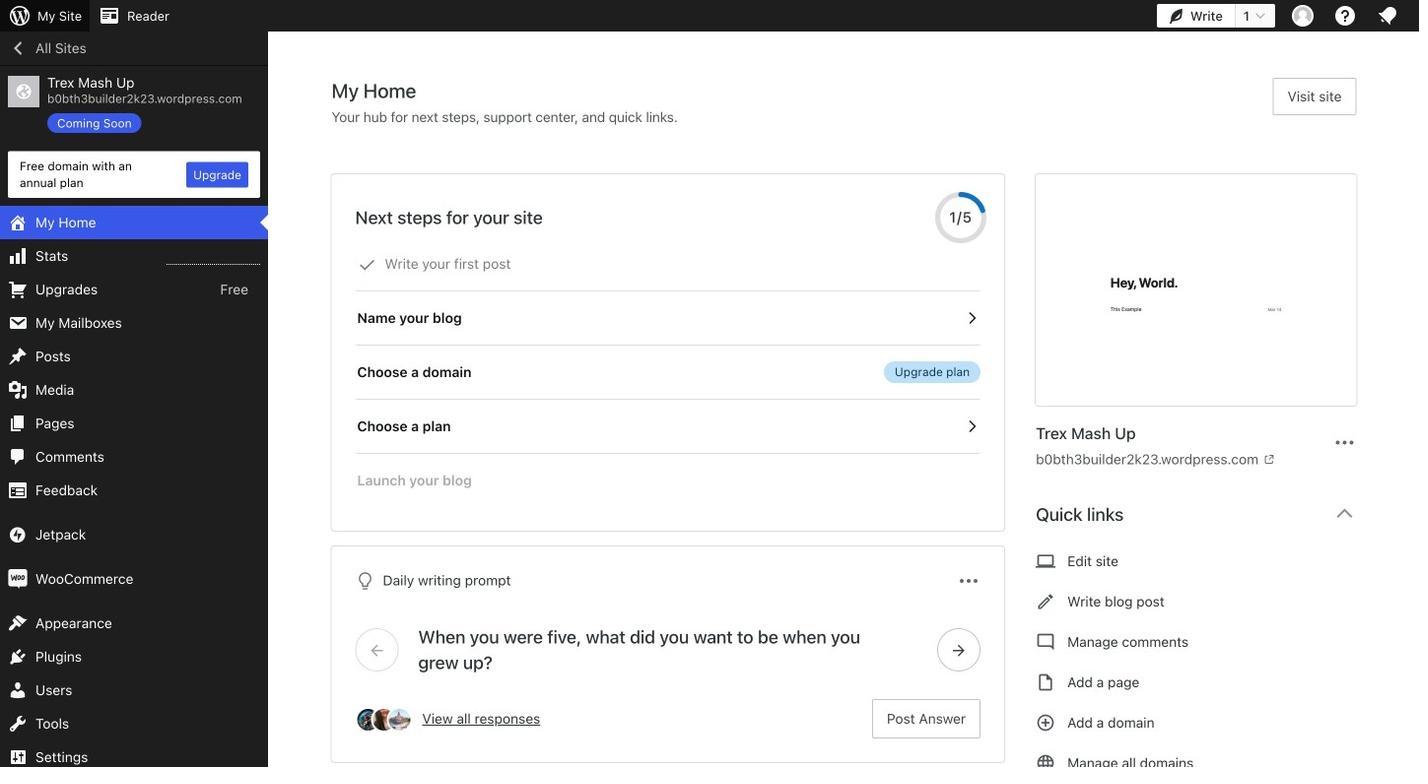 Task type: describe. For each thing, give the bounding box(es) containing it.
1 answered users image from the left
[[371, 708, 397, 733]]

1 img image from the top
[[8, 525, 28, 545]]

4 list item from the top
[[1411, 388, 1420, 461]]

task complete image
[[358, 256, 376, 274]]

manage your notifications image
[[1376, 4, 1400, 28]]

2 img image from the top
[[8, 570, 28, 590]]

show next prompt image
[[950, 642, 968, 659]]

laptop image
[[1036, 550, 1056, 574]]

2 list item from the top
[[1411, 203, 1420, 296]]

1 list item from the top
[[1411, 101, 1420, 173]]

help image
[[1334, 4, 1357, 28]]

show previous prompt image
[[368, 642, 386, 659]]

edit image
[[1036, 590, 1056, 614]]

toggle menu image
[[957, 570, 981, 593]]



Task type: vqa. For each thing, say whether or not it's contained in the screenshot.
third list item from the bottom
yes



Task type: locate. For each thing, give the bounding box(es) containing it.
highest hourly views 0 image
[[167, 252, 260, 265]]

task enabled image
[[963, 310, 981, 327]]

main content
[[332, 78, 1373, 768]]

0 vertical spatial img image
[[8, 525, 28, 545]]

answered users image right answered users icon
[[387, 708, 413, 733]]

mode_comment image
[[1036, 631, 1056, 655]]

my profile image
[[1292, 5, 1314, 27]]

2 answered users image from the left
[[387, 708, 413, 733]]

launchpad checklist element
[[355, 238, 981, 508]]

img image
[[8, 525, 28, 545], [8, 570, 28, 590]]

3 list item from the top
[[1411, 296, 1420, 388]]

answered users image
[[355, 708, 381, 733]]

1 vertical spatial img image
[[8, 570, 28, 590]]

answered users image
[[371, 708, 397, 733], [387, 708, 413, 733]]

answered users image down show previous prompt image
[[371, 708, 397, 733]]

more options for site trex mash up image
[[1333, 431, 1357, 455]]

insert_drive_file image
[[1036, 671, 1056, 695]]

task enabled image
[[963, 418, 981, 436]]

progress bar
[[936, 192, 987, 243]]

list item
[[1411, 101, 1420, 173], [1411, 203, 1420, 296], [1411, 296, 1420, 388], [1411, 388, 1420, 461]]



